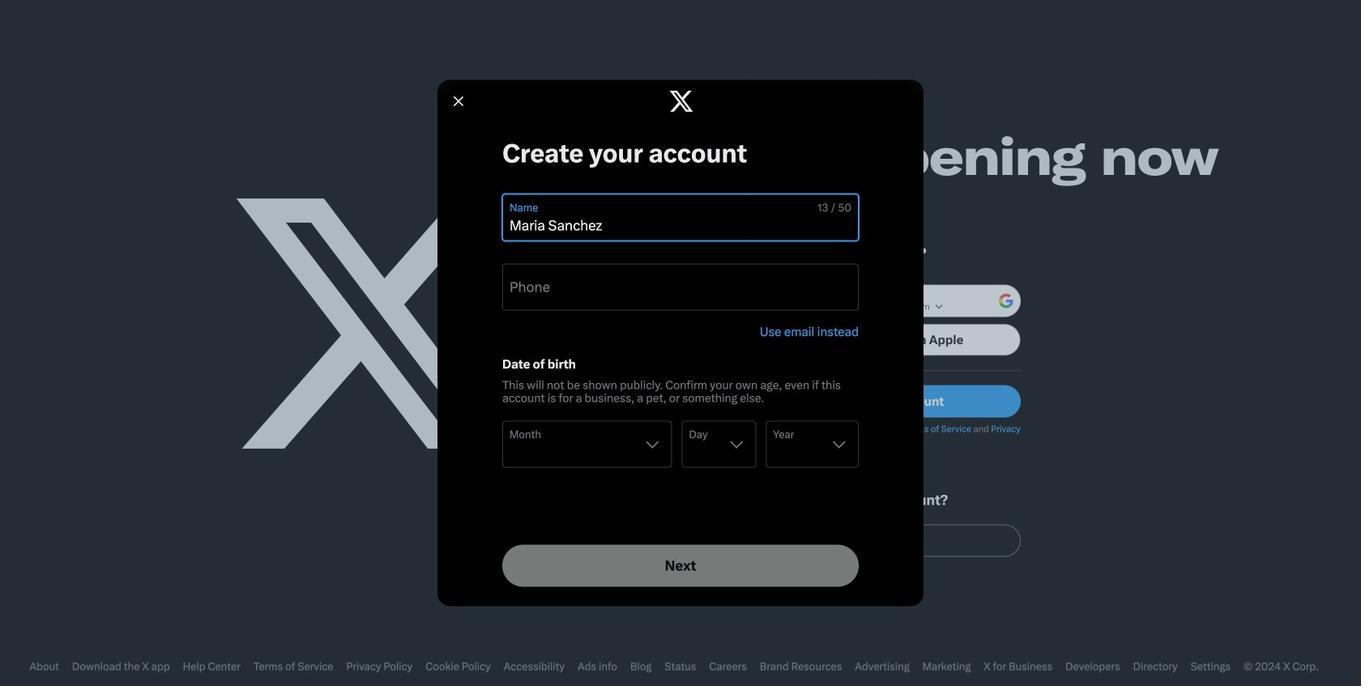 Task type: locate. For each thing, give the bounding box(es) containing it.
None text field
[[510, 218, 852, 234]]

footer navigation
[[0, 648, 1362, 686]]

2 date of birth group from the top
[[503, 421, 859, 468]]

None telephone field
[[510, 287, 852, 304]]

date of birth group
[[503, 356, 859, 481], [503, 421, 859, 468]]

x image
[[670, 91, 693, 112]]

group
[[0, 0, 1362, 686], [438, 80, 924, 607]]

1 date of birth group from the top
[[503, 356, 859, 481]]

dialog
[[0, 0, 1362, 686]]

x image
[[669, 80, 694, 123]]



Task type: vqa. For each thing, say whether or not it's contained in the screenshot.
1st Date of birth group from the bottom
yes



